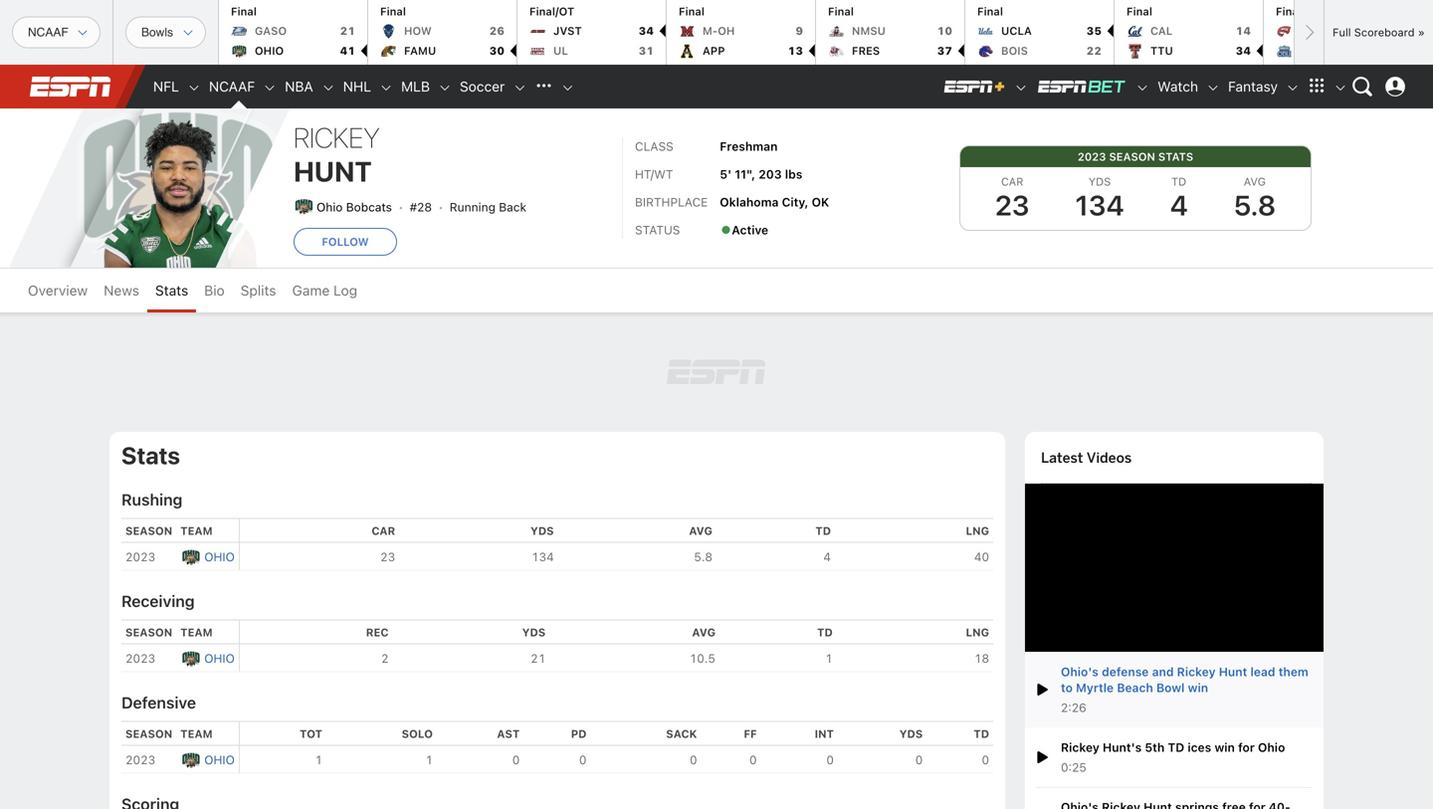 Task type: locate. For each thing, give the bounding box(es) containing it.
global navigation element
[[20, 65, 1414, 109]]

espn plus image
[[1015, 81, 1029, 95]]

ohio image
[[180, 547, 200, 567], [180, 649, 200, 669]]

ohio image up defensive
[[180, 649, 200, 669]]

0 vertical spatial lng
[[966, 525, 990, 538]]

0 vertical spatial car
[[1002, 175, 1024, 188]]

stats
[[1159, 150, 1194, 163]]

ohio image
[[180, 750, 200, 770]]

0 horizontal spatial 34
[[639, 24, 654, 37]]

ohio right for
[[1259, 741, 1286, 755]]

final up ucla
[[978, 5, 1004, 18]]

watch image
[[1207, 81, 1221, 95]]

0 horizontal spatial car
[[372, 525, 396, 538]]

rickey down the nba icon
[[294, 121, 380, 154]]

35
[[1087, 24, 1102, 37]]

rickey up 0:25
[[1061, 741, 1100, 755]]

ul
[[554, 44, 568, 57]]

34 for jvst
[[639, 24, 654, 37]]

0 vertical spatial avg
[[1244, 175, 1267, 188]]

0 vertical spatial 23
[[996, 189, 1030, 222]]

rushing attempts element
[[973, 175, 1053, 188]]

birthplace
[[635, 195, 708, 209]]

lng for receiving
[[966, 626, 990, 639]]

running
[[450, 200, 496, 214]]

car inside car 23
[[1002, 175, 1024, 188]]

2 horizontal spatial rickey
[[1178, 665, 1216, 679]]

0 vertical spatial team
[[180, 525, 213, 538]]

1 vertical spatial 4
[[824, 550, 831, 564]]

running back
[[450, 200, 527, 214]]

espn bet image
[[1037, 79, 1128, 95], [1136, 81, 1150, 95]]

30
[[490, 44, 505, 57]]

0 vertical spatial ohio image
[[180, 547, 200, 567]]

1 0 from the left
[[513, 753, 520, 767]]

yards per rush attempt element
[[1212, 175, 1299, 188]]

game log
[[292, 282, 358, 299]]

team down receiving
[[180, 626, 213, 639]]

mlb
[[401, 78, 430, 95]]

4 final from the left
[[828, 5, 854, 18]]

1 horizontal spatial espn bet image
[[1136, 81, 1150, 95]]

2 final from the left
[[380, 5, 406, 18]]

ucla
[[1002, 24, 1032, 37]]

26
[[490, 24, 505, 37]]

avg for receiving
[[692, 626, 716, 639]]

2 season team from the top
[[125, 626, 213, 639]]

hunt up the ohio bobcats link
[[294, 155, 372, 188]]

follow button
[[294, 228, 397, 256]]

21 for 2
[[531, 652, 546, 666]]

ohio right ohio bobcats icon
[[317, 200, 343, 214]]

ohio inside rickey hunt's 5th td ices win for ohio 0:25
[[1259, 741, 1286, 755]]

1 vertical spatial 5.8
[[694, 550, 713, 564]]

ohio
[[255, 44, 284, 57], [204, 550, 235, 564], [204, 652, 235, 666], [204, 753, 235, 767]]

oh
[[718, 24, 735, 37]]

jvst
[[554, 24, 582, 37]]

season down receiving
[[125, 626, 173, 639]]

car
[[1002, 175, 1024, 188], [372, 525, 396, 538]]

#28
[[410, 200, 432, 214]]

lng for rushing
[[966, 525, 990, 538]]

full scoreboard »
[[1333, 26, 1426, 39]]

1 vertical spatial win
[[1215, 741, 1236, 755]]

11",
[[735, 167, 756, 181]]

13
[[788, 44, 804, 57]]

0 vertical spatial ohio link
[[200, 548, 235, 567]]

31
[[639, 44, 654, 57]]

2 vertical spatial ohio link
[[200, 751, 235, 770]]

final up nmsu
[[828, 5, 854, 18]]

4
[[1171, 189, 1189, 222], [824, 550, 831, 564]]

21 for gaso
[[340, 24, 355, 37]]

3 season team from the top
[[125, 728, 213, 741]]

season team
[[125, 525, 213, 538], [125, 626, 213, 639], [125, 728, 213, 741]]

2023 up receiving
[[125, 550, 156, 564]]

2 ohio link from the top
[[200, 649, 235, 668]]

profile management image
[[1386, 77, 1406, 97]]

0 horizontal spatial ohio
[[317, 200, 343, 214]]

overview link
[[20, 269, 96, 313]]

rickey inside rickey hunt's 5th td ices win for ohio 0:25
[[1061, 741, 1100, 755]]

2 horizontal spatial 1
[[826, 652, 833, 666]]

18
[[975, 652, 990, 666]]

2023
[[1078, 150, 1107, 163], [125, 550, 156, 564], [125, 652, 156, 666], [125, 753, 156, 767]]

final up the how
[[380, 5, 406, 18]]

1 vertical spatial car
[[372, 525, 396, 538]]

nhl link
[[335, 65, 379, 109]]

tot
[[300, 728, 323, 741]]

season team down defensive
[[125, 728, 213, 741]]

espn bet image down the '22'
[[1037, 79, 1128, 95]]

1 vertical spatial ohio image
[[180, 649, 200, 669]]

oklahoma
[[720, 195, 779, 209]]

rec
[[366, 626, 389, 639]]

final up the gaso
[[231, 5, 257, 18]]

0 horizontal spatial 21
[[340, 24, 355, 37]]

final
[[231, 5, 257, 18], [380, 5, 406, 18], [679, 5, 705, 18], [828, 5, 854, 18], [978, 5, 1004, 18], [1127, 5, 1153, 18]]

2023 left ohio image
[[125, 753, 156, 767]]

ohio bobcats image
[[70, 84, 289, 303]]

1 vertical spatial team
[[180, 626, 213, 639]]

1 horizontal spatial final/ot
[[1277, 5, 1322, 18]]

0 horizontal spatial rickey
[[294, 121, 380, 154]]

1 vertical spatial 34
[[1236, 44, 1252, 57]]

ohio link for rushing
[[200, 548, 235, 567]]

5 final from the left
[[978, 5, 1004, 18]]

2023 for receiving
[[125, 652, 156, 666]]

1 ohio image from the top
[[180, 547, 200, 567]]

1 vertical spatial rickey
[[1178, 665, 1216, 679]]

0 vertical spatial 134
[[1076, 189, 1125, 222]]

final for cal
[[1127, 5, 1153, 18]]

2 vertical spatial rickey
[[1061, 741, 1100, 755]]

season team down rushing
[[125, 525, 213, 538]]

ff
[[744, 728, 757, 741]]

hunt left lead at the right bottom of the page
[[1220, 665, 1248, 679]]

2 lng from the top
[[966, 626, 990, 639]]

21
[[340, 24, 355, 37], [531, 652, 546, 666]]

rickey for hunt
[[294, 121, 380, 154]]

1 horizontal spatial 134
[[1076, 189, 1125, 222]]

fantasy
[[1229, 78, 1279, 95]]

bowl
[[1157, 681, 1185, 695]]

0 vertical spatial rickey
[[294, 121, 380, 154]]

team up ohio image
[[180, 728, 213, 741]]

5' 11", 203 lbs
[[720, 167, 803, 181]]

team for receiving
[[180, 626, 213, 639]]

1 season team from the top
[[125, 525, 213, 538]]

rickey up bowl
[[1178, 665, 1216, 679]]

1 horizontal spatial 34
[[1236, 44, 1252, 57]]

final up cal
[[1127, 5, 1153, 18]]

2023 up rushing yards element
[[1078, 150, 1107, 163]]

0 vertical spatial 4
[[1171, 189, 1189, 222]]

final/ot up fantasy image
[[1277, 5, 1322, 18]]

1 horizontal spatial car
[[1002, 175, 1024, 188]]

3 team from the top
[[180, 728, 213, 741]]

rickey for hunt's
[[1061, 741, 1100, 755]]

ohio bobcats
[[317, 200, 392, 214]]

pd
[[571, 728, 587, 741]]

news link
[[96, 269, 147, 313]]

ohio
[[317, 200, 343, 214], [1259, 741, 1286, 755]]

lng
[[966, 525, 990, 538], [966, 626, 990, 639]]

0 vertical spatial hunt
[[294, 155, 372, 188]]

splits
[[241, 282, 276, 299]]

2 0 from the left
[[579, 753, 587, 767]]

final/ot up jvst
[[530, 5, 575, 18]]

0 horizontal spatial final/ot
[[530, 5, 575, 18]]

9
[[796, 24, 804, 37]]

2 vertical spatial team
[[180, 728, 213, 741]]

1 down tot
[[315, 753, 323, 767]]

0 vertical spatial ohio
[[317, 200, 343, 214]]

splits link
[[233, 269, 284, 313]]

avg inside avg 5.8
[[1244, 175, 1267, 188]]

season down rushing
[[125, 525, 173, 538]]

34 up 31
[[639, 24, 654, 37]]

1 vertical spatial season team
[[125, 626, 213, 639]]

espn+ image
[[943, 79, 1007, 95]]

win left for
[[1215, 741, 1236, 755]]

2023 season stats
[[1078, 150, 1194, 163]]

cal
[[1151, 24, 1173, 37]]

0 horizontal spatial hunt
[[294, 155, 372, 188]]

1 vertical spatial 134
[[532, 550, 554, 564]]

more espn image
[[1302, 72, 1332, 102]]

ohio image up receiving
[[180, 547, 200, 567]]

1 team from the top
[[180, 525, 213, 538]]

final for gaso
[[231, 5, 257, 18]]

mlb image
[[438, 81, 452, 95]]

3 final from the left
[[679, 5, 705, 18]]

stats up rushing
[[121, 442, 180, 470]]

0 vertical spatial win
[[1189, 681, 1209, 695]]

ohio link
[[200, 548, 235, 567], [200, 649, 235, 668], [200, 751, 235, 770]]

0 horizontal spatial win
[[1189, 681, 1209, 695]]

0 horizontal spatial 23
[[380, 550, 396, 564]]

lng up 18
[[966, 626, 990, 639]]

1 vertical spatial avg
[[689, 525, 713, 538]]

td inside td 4
[[1172, 175, 1187, 188]]

latest videos section
[[1026, 432, 1324, 810]]

avg
[[1244, 175, 1267, 188], [689, 525, 713, 538], [692, 626, 716, 639]]

3 ohio link from the top
[[200, 751, 235, 770]]

1 up int
[[826, 652, 833, 666]]

40
[[975, 550, 990, 564]]

1 vertical spatial lng
[[966, 626, 990, 639]]

1 horizontal spatial 1
[[426, 753, 433, 767]]

2023 up defensive
[[125, 652, 156, 666]]

1 horizontal spatial 5.8
[[1234, 189, 1277, 222]]

team down rushing
[[180, 525, 213, 538]]

lng up 40
[[966, 525, 990, 538]]

1 vertical spatial 21
[[531, 652, 546, 666]]

nhl image
[[379, 81, 393, 95]]

espn more sports home page image
[[529, 72, 559, 102]]

ohio's
[[1061, 665, 1099, 679]]

ohio bobcats link
[[317, 200, 392, 214]]

1 ohio link from the top
[[200, 548, 235, 567]]

final up m-
[[679, 5, 705, 18]]

7 0 from the left
[[982, 753, 990, 767]]

1 horizontal spatial ohio
[[1259, 741, 1286, 755]]

34
[[639, 24, 654, 37], [1236, 44, 1252, 57]]

2 vertical spatial avg
[[692, 626, 716, 639]]

6 final from the left
[[1127, 5, 1153, 18]]

2 vertical spatial season team
[[125, 728, 213, 741]]

stats
[[155, 282, 188, 299], [121, 442, 180, 470]]

final for m-oh
[[679, 5, 705, 18]]

class
[[635, 139, 674, 153]]

1 vertical spatial 23
[[380, 550, 396, 564]]

14
[[1236, 24, 1252, 37]]

1 lng from the top
[[966, 525, 990, 538]]

1 horizontal spatial win
[[1215, 741, 1236, 755]]

soccer link
[[452, 65, 513, 109]]

ohio image for rushing
[[180, 547, 200, 567]]

hunt inside ohio's defense and rickey hunt lead them to myrtle beach bowl win 2:26
[[1220, 665, 1248, 679]]

1 down solo
[[426, 753, 433, 767]]

stats left bio
[[155, 282, 188, 299]]

nba
[[285, 78, 313, 95]]

0 vertical spatial 34
[[639, 24, 654, 37]]

0 horizontal spatial 134
[[532, 550, 554, 564]]

log
[[334, 282, 358, 299]]

34 down 14
[[1236, 44, 1252, 57]]

0 vertical spatial 21
[[340, 24, 355, 37]]

0 vertical spatial 5.8
[[1234, 189, 1277, 222]]

2 ohio image from the top
[[180, 649, 200, 669]]

1 horizontal spatial 23
[[996, 189, 1030, 222]]

2 final/ot from the left
[[1277, 5, 1322, 18]]

video player region
[[1026, 484, 1324, 652]]

1 vertical spatial ohio link
[[200, 649, 235, 668]]

season for rushing
[[125, 525, 173, 538]]

bois
[[1002, 44, 1029, 57]]

season down defensive
[[125, 728, 173, 741]]

1 horizontal spatial rickey
[[1061, 741, 1100, 755]]

1 horizontal spatial 21
[[531, 652, 546, 666]]

1 final from the left
[[231, 5, 257, 18]]

ohio for receiving
[[204, 652, 235, 666]]

win right bowl
[[1189, 681, 1209, 695]]

0 vertical spatial season team
[[125, 525, 213, 538]]

oklahoma city, ok
[[720, 195, 830, 209]]

follow
[[322, 236, 369, 248]]

1 vertical spatial hunt
[[1220, 665, 1248, 679]]

season team down receiving
[[125, 626, 213, 639]]

0 horizontal spatial 5.8
[[694, 550, 713, 564]]

car 23
[[996, 175, 1030, 222]]

espn bet image left the watch
[[1136, 81, 1150, 95]]

0
[[513, 753, 520, 767], [579, 753, 587, 767], [690, 753, 698, 767], [750, 753, 757, 767], [827, 753, 834, 767], [916, 753, 923, 767], [982, 753, 990, 767]]

23 down rushing attempts "element"
[[996, 189, 1030, 222]]

car for car
[[372, 525, 396, 538]]

2023 for rushing
[[125, 550, 156, 564]]

nhl
[[343, 78, 371, 95]]

ohio link for receiving
[[200, 649, 235, 668]]

2 team from the top
[[180, 626, 213, 639]]

23 up the rec
[[380, 550, 396, 564]]

ast
[[497, 728, 520, 741]]

ncaaf link
[[201, 65, 263, 109]]

41
[[340, 44, 355, 57]]

1 horizontal spatial hunt
[[1220, 665, 1248, 679]]

more sports image
[[561, 81, 575, 95]]

1 vertical spatial ohio
[[1259, 741, 1286, 755]]

6 0 from the left
[[916, 753, 923, 767]]



Task type: vqa. For each thing, say whether or not it's contained in the screenshot.
2nd jalen from the bottom
no



Task type: describe. For each thing, give the bounding box(es) containing it.
season team for rushing
[[125, 525, 213, 538]]

car for car 23
[[1002, 175, 1024, 188]]

season team for defensive
[[125, 728, 213, 741]]

rickey hunt image
[[70, 109, 289, 268]]

34 for ttu
[[1236, 44, 1252, 57]]

latest videos
[[1042, 449, 1132, 467]]

myrtle
[[1077, 681, 1114, 695]]

full scoreboard » link
[[1324, 0, 1434, 65]]

2
[[381, 652, 389, 666]]

news
[[104, 282, 139, 299]]

famu
[[404, 44, 436, 57]]

status
[[635, 223, 681, 237]]

hunt inside rickey hunt
[[294, 155, 372, 188]]

ohio link for defensive
[[200, 751, 235, 770]]

0:25
[[1061, 761, 1087, 774]]

ncaaf image
[[263, 81, 277, 95]]

defensive
[[121, 694, 196, 713]]

ohio for rushing
[[204, 550, 235, 564]]

season team for receiving
[[125, 626, 213, 639]]

bio
[[204, 282, 225, 299]]

td 4
[[1171, 175, 1189, 222]]

season for receiving
[[125, 626, 173, 639]]

back
[[499, 200, 527, 214]]

10.5
[[690, 652, 716, 666]]

season up rushing yards element
[[1110, 150, 1156, 163]]

yds inside yds 134
[[1089, 175, 1112, 188]]

win inside ohio's defense and rickey hunt lead them to myrtle beach bowl win 2:26
[[1189, 681, 1209, 695]]

»
[[1419, 26, 1426, 39]]

rickey hunt's 5th td ices win for ohio 0:25
[[1061, 741, 1286, 774]]

rickey hunt
[[294, 121, 380, 188]]

team for defensive
[[180, 728, 213, 741]]

how
[[404, 24, 432, 37]]

fres
[[852, 44, 880, 57]]

3 0 from the left
[[690, 753, 698, 767]]

avg for rushing
[[689, 525, 713, 538]]

0 vertical spatial stats
[[155, 282, 188, 299]]

hunt's
[[1103, 741, 1142, 755]]

m-
[[703, 24, 718, 37]]

nfl
[[153, 78, 179, 95]]

lead
[[1251, 665, 1276, 679]]

1 final/ot from the left
[[530, 5, 575, 18]]

2:26
[[1061, 701, 1087, 715]]

bobcats
[[346, 200, 392, 214]]

avg 5.8
[[1234, 175, 1277, 222]]

final for nmsu
[[828, 5, 854, 18]]

ohio's defense and rickey hunt lead them to myrtle beach bowl win 2:26
[[1061, 665, 1309, 715]]

for
[[1239, 741, 1256, 755]]

ttu
[[1151, 44, 1174, 57]]

sack
[[666, 728, 698, 741]]

ohio bobcats image
[[294, 196, 314, 216]]

beach
[[1118, 681, 1154, 695]]

10
[[938, 24, 953, 37]]

4 0 from the left
[[750, 753, 757, 767]]

team for rushing
[[180, 525, 213, 538]]

2023 for defensive
[[125, 753, 156, 767]]

td inside rickey hunt's 5th td ices win for ohio 0:25
[[1169, 741, 1185, 755]]

latest
[[1042, 449, 1084, 467]]

nmsu
[[852, 24, 886, 37]]

1 horizontal spatial 4
[[1171, 189, 1189, 222]]

yds 134
[[1076, 175, 1125, 222]]

nfl image
[[187, 81, 201, 95]]

to
[[1061, 681, 1073, 695]]

soccer image
[[513, 81, 527, 95]]

5'
[[720, 167, 732, 181]]

final for ucla
[[978, 5, 1004, 18]]

overview
[[28, 282, 88, 299]]

full
[[1333, 26, 1352, 39]]

bio link
[[196, 269, 233, 313]]

ohio image for receiving
[[180, 649, 200, 669]]

defense
[[1102, 665, 1150, 679]]

lbs
[[785, 167, 803, 181]]

5th
[[1146, 741, 1165, 755]]

rushing touchdowns element
[[1148, 175, 1212, 188]]

final for how
[[380, 5, 406, 18]]

city,
[[782, 195, 809, 209]]

rickey inside ohio's defense and rickey hunt lead them to myrtle beach bowl win 2:26
[[1178, 665, 1216, 679]]

1 vertical spatial stats
[[121, 442, 180, 470]]

ncaaf
[[209, 78, 255, 95]]

37
[[938, 44, 953, 57]]

ht/wt
[[635, 167, 674, 181]]

0 horizontal spatial 4
[[824, 550, 831, 564]]

soccer
[[460, 78, 505, 95]]

app
[[703, 44, 725, 57]]

videos
[[1087, 449, 1132, 467]]

22
[[1087, 44, 1102, 57]]

season for defensive
[[125, 728, 173, 741]]

them
[[1279, 665, 1309, 679]]

stats link
[[147, 269, 196, 313]]

fantasy image
[[1287, 81, 1300, 95]]

game log link
[[284, 269, 366, 313]]

watch
[[1158, 78, 1199, 95]]

0 horizontal spatial 1
[[315, 753, 323, 767]]

more espn image
[[1334, 81, 1348, 95]]

win inside rickey hunt's 5th td ices win for ohio 0:25
[[1215, 741, 1236, 755]]

solo
[[402, 728, 433, 741]]

receiving
[[121, 592, 195, 611]]

int
[[815, 728, 834, 741]]

m-oh
[[703, 24, 735, 37]]

0 horizontal spatial espn bet image
[[1037, 79, 1128, 95]]

ohio for defensive
[[204, 753, 235, 767]]

rushing yards element
[[1053, 175, 1148, 188]]

5 0 from the left
[[827, 753, 834, 767]]

nba link
[[277, 65, 321, 109]]

fantasy link
[[1221, 65, 1287, 109]]

203
[[759, 167, 782, 181]]

rushing
[[121, 491, 183, 509]]

ok
[[812, 195, 830, 209]]

nba image
[[321, 81, 335, 95]]

gaso
[[255, 24, 287, 37]]



